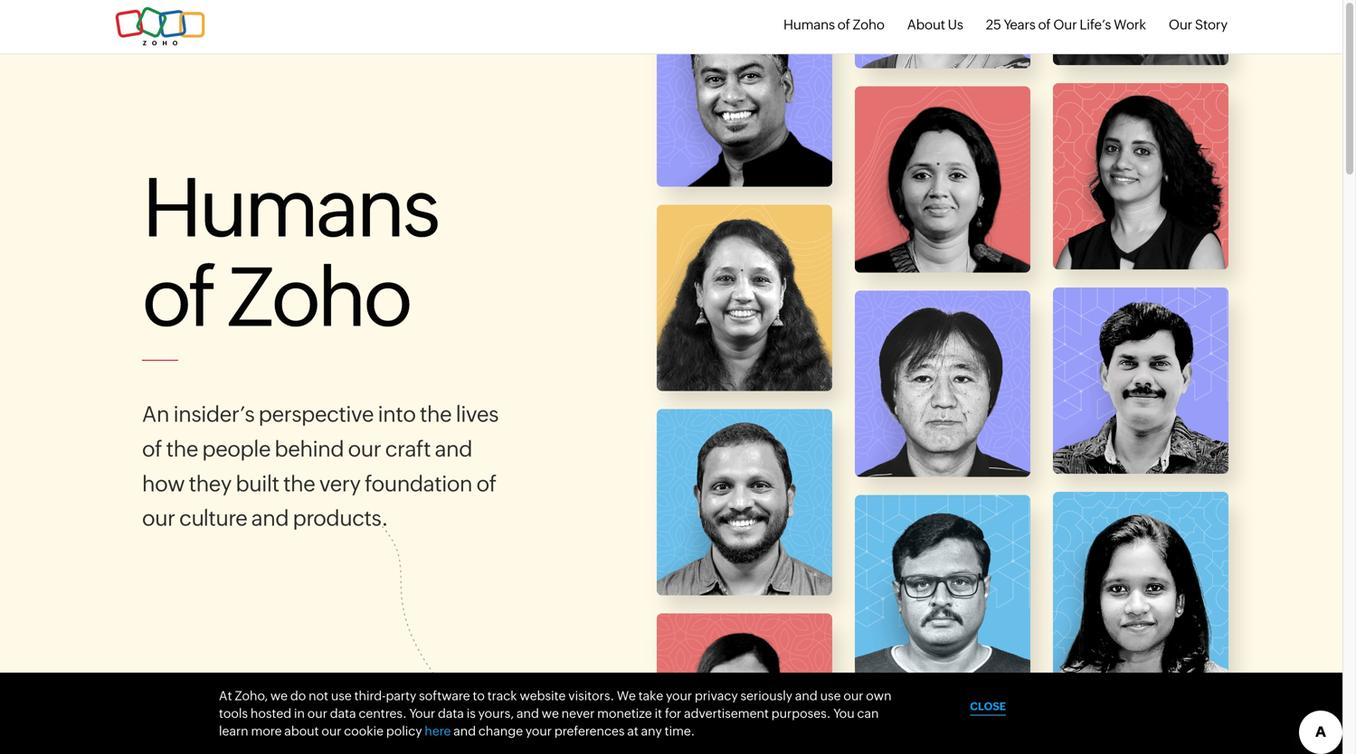 Task type: describe. For each thing, give the bounding box(es) containing it.
any
[[641, 725, 662, 739]]

about
[[285, 725, 319, 739]]

humans of zoho link
[[784, 17, 885, 33]]

foundation
[[365, 471, 473, 497]]

in
[[294, 707, 305, 721]]

life's
[[1080, 17, 1112, 33]]

our down how
[[142, 506, 175, 532]]

25
[[986, 17, 1002, 33]]

our right about
[[322, 725, 342, 739]]

privacy
[[695, 689, 738, 704]]

us
[[948, 17, 964, 33]]

yours,
[[479, 707, 514, 721]]

close
[[971, 701, 1007, 713]]

can
[[858, 707, 879, 721]]

work
[[1115, 17, 1147, 33]]

own
[[867, 689, 892, 704]]

2 use from the left
[[821, 689, 841, 704]]

here link
[[425, 725, 451, 739]]

to
[[473, 689, 485, 704]]

0 vertical spatial we
[[271, 689, 288, 704]]

25 years of our life's work
[[986, 17, 1147, 33]]

0 horizontal spatial your
[[526, 725, 552, 739]]

and down is
[[454, 725, 476, 739]]

zoho,
[[235, 689, 268, 704]]

our up you
[[844, 689, 864, 704]]

for
[[665, 707, 682, 721]]

2 data from the left
[[438, 707, 464, 721]]

perspective
[[259, 402, 374, 427]]

at
[[628, 725, 639, 739]]

not
[[309, 689, 329, 704]]

never
[[562, 707, 595, 721]]

zoho inside humans of zoho
[[227, 251, 410, 344]]

at zoho, we do not use third-party software to track website visitors. we take your privacy seriously and use our own tools hosted in our data centres. your data is yours, and we never monetize it for advertisement purposes. you can learn more about our cookie policy
[[219, 689, 892, 739]]

and down lives
[[435, 437, 473, 462]]

centres.
[[359, 707, 407, 721]]

change
[[479, 725, 523, 739]]

culture
[[179, 506, 247, 532]]

take
[[639, 689, 664, 704]]

about
[[908, 17, 946, 33]]

25 years of our life's work link
[[986, 17, 1147, 33]]

how
[[142, 471, 185, 497]]

1 horizontal spatial we
[[542, 707, 559, 721]]

software
[[419, 689, 470, 704]]

about us
[[908, 17, 964, 33]]

and down built
[[251, 506, 289, 532]]

learn
[[219, 725, 249, 739]]

2 vertical spatial the
[[283, 471, 315, 497]]



Task type: locate. For each thing, give the bounding box(es) containing it.
2 horizontal spatial the
[[420, 402, 452, 427]]

our story
[[1169, 17, 1228, 33]]

zoho
[[853, 17, 885, 33], [227, 251, 410, 344]]

1 vertical spatial humans
[[142, 161, 438, 254]]

our down not
[[308, 707, 328, 721]]

our up very
[[348, 437, 381, 462]]

your up for
[[666, 689, 693, 704]]

your inside 'at zoho, we do not use third-party software to track website visitors. we take your privacy seriously and use our own tools hosted in our data centres. your data is yours, and we never monetize it for advertisement purposes. you can learn more about our cookie policy'
[[666, 689, 693, 704]]

cookie
[[344, 725, 384, 739]]

0 horizontal spatial the
[[166, 437, 198, 462]]

here and change your preferences at any time.
[[425, 725, 695, 739]]

the down behind on the bottom left of the page
[[283, 471, 315, 497]]

lives
[[456, 402, 499, 427]]

1 horizontal spatial our
[[1169, 17, 1193, 33]]

use right not
[[331, 689, 352, 704]]

time.
[[665, 725, 695, 739]]

you
[[834, 707, 855, 721]]

advertisement
[[684, 707, 769, 721]]

1 data from the left
[[330, 707, 356, 721]]

party
[[386, 689, 417, 704]]

about us link
[[908, 17, 964, 33]]

our
[[348, 437, 381, 462], [142, 506, 175, 532], [844, 689, 864, 704], [308, 707, 328, 721], [322, 725, 342, 739]]

and
[[435, 437, 473, 462], [251, 506, 289, 532], [796, 689, 818, 704], [517, 707, 539, 721], [454, 725, 476, 739]]

an insider's perspective into the lives of the people behind our craft and how they built the very foundation of our culture and products.
[[142, 402, 499, 532]]

insider's
[[173, 402, 255, 427]]

1 vertical spatial humans of zoho
[[142, 161, 438, 344]]

the
[[420, 402, 452, 427], [166, 437, 198, 462], [283, 471, 315, 497]]

more
[[251, 725, 282, 739]]

1 horizontal spatial humans
[[784, 17, 835, 33]]

1 horizontal spatial use
[[821, 689, 841, 704]]

your
[[666, 689, 693, 704], [526, 725, 552, 739]]

1 vertical spatial zoho
[[227, 251, 410, 344]]

is
[[467, 707, 476, 721]]

policy
[[386, 725, 422, 739]]

1 horizontal spatial zoho
[[853, 17, 885, 33]]

0 horizontal spatial humans of zoho
[[142, 161, 438, 344]]

an
[[142, 402, 169, 427]]

1 horizontal spatial humans of zoho
[[784, 17, 885, 33]]

0 vertical spatial zoho
[[853, 17, 885, 33]]

people
[[202, 437, 271, 462]]

do
[[290, 689, 306, 704]]

your down "website"
[[526, 725, 552, 739]]

and down "website"
[[517, 707, 539, 721]]

purposes.
[[772, 707, 831, 721]]

your
[[410, 707, 436, 721]]

humans
[[784, 17, 835, 33], [142, 161, 438, 254]]

our left life's
[[1054, 17, 1078, 33]]

very
[[319, 471, 361, 497]]

here
[[425, 725, 451, 739]]

the up how
[[166, 437, 198, 462]]

1 horizontal spatial your
[[666, 689, 693, 704]]

built
[[236, 471, 279, 497]]

preferences
[[555, 725, 625, 739]]

0 horizontal spatial use
[[331, 689, 352, 704]]

of
[[838, 17, 851, 33], [1039, 17, 1051, 33], [142, 251, 214, 344], [142, 437, 162, 462], [477, 471, 497, 497]]

our story link
[[1169, 17, 1228, 33]]

2 our from the left
[[1169, 17, 1193, 33]]

0 vertical spatial humans
[[784, 17, 835, 33]]

hosted
[[251, 707, 292, 721]]

data down software at the bottom left of page
[[438, 707, 464, 721]]

0 horizontal spatial data
[[330, 707, 356, 721]]

monetize
[[598, 707, 653, 721]]

use
[[331, 689, 352, 704], [821, 689, 841, 704]]

0 horizontal spatial our
[[1054, 17, 1078, 33]]

website
[[520, 689, 566, 704]]

and up 'purposes.'
[[796, 689, 818, 704]]

1 vertical spatial the
[[166, 437, 198, 462]]

1 vertical spatial we
[[542, 707, 559, 721]]

1 horizontal spatial data
[[438, 707, 464, 721]]

0 horizontal spatial humans
[[142, 161, 438, 254]]

1 horizontal spatial the
[[283, 471, 315, 497]]

data
[[330, 707, 356, 721], [438, 707, 464, 721]]

we down "website"
[[542, 707, 559, 721]]

0 vertical spatial your
[[666, 689, 693, 704]]

products.
[[293, 506, 388, 532]]

years
[[1004, 17, 1036, 33]]

data up cookie at the bottom of the page
[[330, 707, 356, 721]]

the right into
[[420, 402, 452, 427]]

of inside humans of zoho
[[142, 251, 214, 344]]

0 horizontal spatial we
[[271, 689, 288, 704]]

humans of zoho
[[784, 17, 885, 33], [142, 161, 438, 344]]

1 our from the left
[[1054, 17, 1078, 33]]

we left do
[[271, 689, 288, 704]]

we
[[617, 689, 636, 704]]

tools
[[219, 707, 248, 721]]

story
[[1196, 17, 1228, 33]]

visitors.
[[569, 689, 615, 704]]

craft
[[385, 437, 431, 462]]

0 vertical spatial the
[[420, 402, 452, 427]]

1 use from the left
[[331, 689, 352, 704]]

third-
[[354, 689, 386, 704]]

we
[[271, 689, 288, 704], [542, 707, 559, 721]]

seriously
[[741, 689, 793, 704]]

1 vertical spatial your
[[526, 725, 552, 739]]

use up you
[[821, 689, 841, 704]]

our left "story"
[[1169, 17, 1193, 33]]

into
[[378, 402, 416, 427]]

it
[[655, 707, 663, 721]]

0 horizontal spatial zoho
[[227, 251, 410, 344]]

behind
[[275, 437, 344, 462]]

they
[[189, 471, 232, 497]]

at
[[219, 689, 232, 704]]

our
[[1054, 17, 1078, 33], [1169, 17, 1193, 33]]

0 vertical spatial humans of zoho
[[784, 17, 885, 33]]

track
[[488, 689, 517, 704]]



Task type: vqa. For each thing, say whether or not it's contained in the screenshot.
monetize
yes



